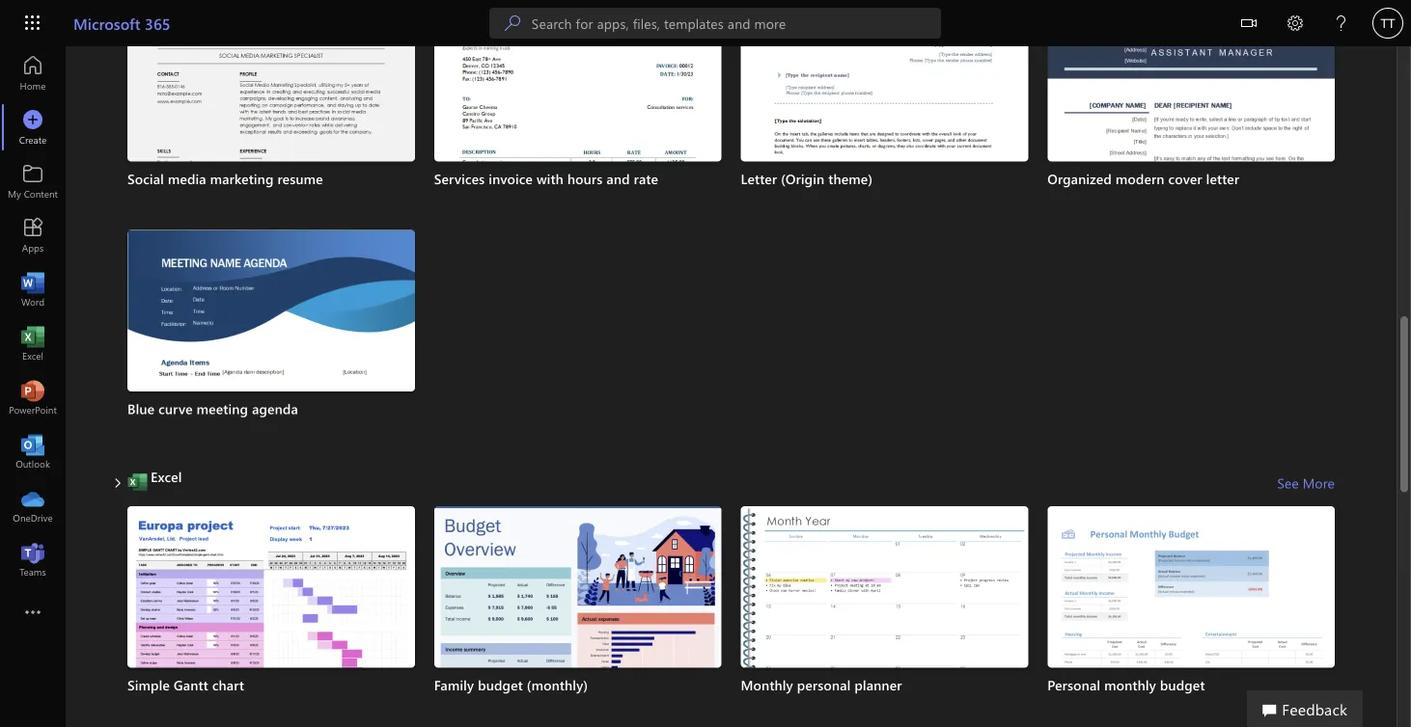 Task type: vqa. For each thing, say whether or not it's contained in the screenshot.
Gantt
yes



Task type: describe. For each thing, give the bounding box(es) containing it.
and
[[607, 170, 630, 188]]

view more apps image
[[23, 604, 42, 624]]

feedback
[[1282, 699, 1347, 720]]

list containing social media marketing resume
[[127, 0, 1335, 603]]

personal monthly budget list item
[[1048, 507, 1335, 728]]

personal
[[797, 677, 851, 694]]

create image
[[23, 118, 42, 137]]


[[1241, 15, 1257, 31]]

social media marketing resume link element
[[127, 169, 415, 189]]

excel image
[[23, 334, 42, 353]]

personal
[[1048, 677, 1101, 694]]

monthly personal planner image
[[741, 507, 1028, 728]]

services
[[434, 170, 485, 188]]

modern
[[1116, 170, 1165, 188]]

tt button
[[1365, 0, 1411, 46]]

invoice
[[489, 170, 533, 188]]

curve
[[158, 400, 193, 418]]

letter (origin theme) link element
[[741, 169, 1028, 189]]

personal monthly budget image
[[1048, 507, 1335, 728]]

family budget (monthly)
[[434, 677, 588, 694]]

personal monthly budget link element
[[1048, 676, 1335, 695]]

letter
[[1206, 170, 1239, 188]]

budget inside family budget (monthly) link element
[[478, 677, 523, 694]]

letter (origin theme)
[[741, 170, 873, 188]]

 button
[[1226, 0, 1272, 50]]

letter
[[741, 170, 777, 188]]

family budget (monthly) image
[[434, 507, 721, 728]]

microsoft 365
[[73, 13, 171, 33]]

my content image
[[23, 172, 42, 191]]

more
[[1303, 474, 1335, 492]]

blue curve meeting agenda list item
[[127, 230, 415, 603]]

simple gantt chart list item
[[127, 507, 415, 728]]

family budget (monthly) list item
[[434, 507, 721, 728]]

outlook image
[[23, 442, 42, 461]]


[[112, 478, 124, 489]]

social media marketing resume
[[127, 170, 323, 188]]

family budget (monthly) link element
[[434, 676, 721, 695]]

tt
[[1381, 15, 1395, 30]]

see more
[[1277, 474, 1335, 492]]

monthly personal planner link element
[[741, 676, 1028, 695]]

rate
[[634, 170, 658, 188]]

blue curve meeting agenda
[[127, 400, 298, 418]]

monthly
[[1104, 677, 1156, 694]]

monthly personal planner list item
[[741, 507, 1028, 728]]

budget inside personal monthly budget link element
[[1160, 677, 1205, 694]]

family
[[434, 677, 474, 694]]

onedrive image
[[23, 496, 42, 515]]



Task type: locate. For each thing, give the bounding box(es) containing it.
Search box. Suggestions appear as you type. search field
[[532, 8, 941, 39]]

simple
[[127, 677, 170, 694]]

social
[[127, 170, 164, 188]]

blue curve meeting agenda image
[[127, 230, 415, 603]]

see
[[1277, 474, 1299, 492]]

simple gantt chart
[[127, 677, 244, 694]]

cover
[[1168, 170, 1202, 188]]

word image
[[23, 280, 42, 299]]

home image
[[23, 64, 42, 83]]

personal monthly budget
[[1048, 677, 1205, 694]]

navigation
[[0, 46, 66, 587]]

services invoice with hours and rate list item
[[434, 0, 721, 222]]

gantt
[[174, 677, 208, 694]]

list
[[127, 0, 1335, 603], [127, 507, 1335, 728]]

none search field inside 'microsoft 365' banner
[[489, 8, 941, 39]]

teams image
[[23, 550, 42, 569]]

letter (origin theme) list item
[[741, 0, 1028, 222]]

1 list from the top
[[127, 0, 1335, 603]]

simple gantt chart link element
[[127, 676, 415, 695]]

list containing simple gantt chart
[[127, 507, 1335, 728]]

organized modern cover letter
[[1048, 170, 1239, 188]]

powerpoint image
[[23, 388, 42, 407]]

resume
[[277, 170, 323, 188]]

planner
[[855, 677, 902, 694]]

1 budget from the left
[[478, 677, 523, 694]]

organized
[[1048, 170, 1112, 188]]

monthly personal planner
[[741, 677, 902, 694]]

(monthly)
[[527, 677, 588, 694]]

(origin
[[781, 170, 825, 188]]

microsoft 365 banner
[[0, 0, 1411, 50]]

2 budget from the left
[[1160, 677, 1205, 694]]

theme)
[[828, 170, 873, 188]]

2 list from the top
[[127, 507, 1335, 728]]

microsoft
[[73, 13, 141, 33]]

meeting
[[197, 400, 248, 418]]

hours
[[567, 170, 603, 188]]

365
[[145, 13, 171, 33]]

0 horizontal spatial budget
[[478, 677, 523, 694]]

monthly
[[741, 677, 793, 694]]

media
[[168, 170, 206, 188]]

None search field
[[489, 8, 941, 39]]

apps image
[[23, 226, 42, 245]]

organized modern cover letter link element
[[1048, 169, 1335, 189]]

blue
[[127, 400, 155, 418]]

1 horizontal spatial budget
[[1160, 677, 1205, 694]]

organized modern cover letter list item
[[1048, 0, 1335, 222]]

budget right monthly
[[1160, 677, 1205, 694]]

see more link
[[1277, 468, 1335, 499]]

budget
[[478, 677, 523, 694], [1160, 677, 1205, 694]]

services invoice with hours and rate
[[434, 170, 658, 188]]

budget right family
[[478, 677, 523, 694]]

with
[[537, 170, 564, 188]]

chart
[[212, 677, 244, 694]]

marketing
[[210, 170, 274, 188]]

blue curve meeting agenda link element
[[127, 400, 415, 419]]

excel
[[151, 468, 182, 486]]

simple gantt chart image
[[127, 507, 415, 728]]

feedback button
[[1247, 691, 1363, 728]]

agenda
[[252, 400, 298, 418]]

services invoice with hours and rate link element
[[434, 169, 721, 189]]

social media marketing resume list item
[[127, 0, 415, 222]]



